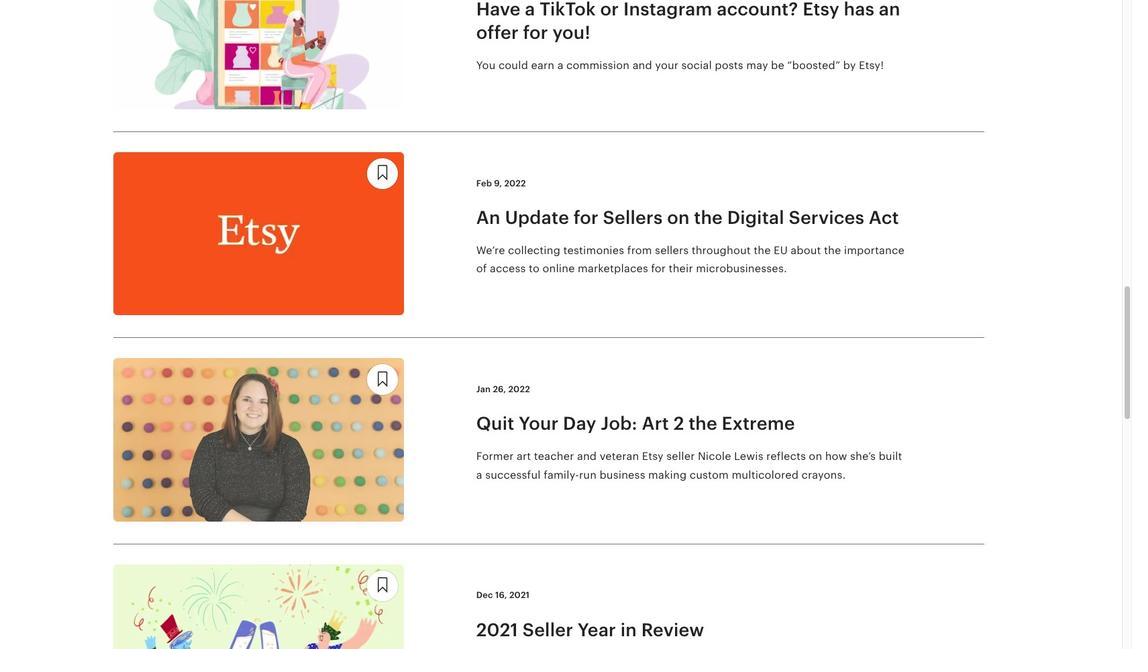 Task type: locate. For each thing, give the bounding box(es) containing it.
nicole
[[698, 451, 732, 464]]

jan
[[477, 385, 491, 395]]

0 vertical spatial for
[[523, 22, 548, 43]]

a
[[525, 0, 536, 19], [558, 59, 564, 72], [477, 469, 483, 482]]

2 horizontal spatial for
[[651, 263, 666, 275]]

in
[[621, 620, 637, 641]]

on up sellers
[[667, 207, 690, 228]]

an update for sellers on the digital services act
[[477, 207, 899, 228]]

year
[[578, 620, 616, 641]]

for up testimonies
[[574, 207, 599, 228]]

feb 9, 2022
[[477, 178, 526, 189]]

services
[[789, 207, 865, 228]]

art
[[517, 451, 531, 464]]

2 vertical spatial for
[[651, 263, 666, 275]]

job:
[[601, 414, 638, 435]]

former art teacher and veteran etsy seller nicole lewis reflects on how she's built a successful family-run business making custom multicolored crayons.
[[477, 451, 903, 482]]

etsy up 'making' at the right of the page
[[642, 451, 664, 464]]

you!
[[553, 22, 591, 43]]

making
[[649, 469, 687, 482]]

1 vertical spatial 2021
[[477, 620, 518, 641]]

your
[[519, 414, 559, 435]]

of
[[477, 263, 487, 275]]

quit
[[477, 414, 515, 435]]

online
[[543, 263, 575, 275]]

etsy left has
[[803, 0, 840, 19]]

"boosted"
[[788, 59, 841, 72]]

teacher
[[534, 451, 574, 464]]

a down former at bottom
[[477, 469, 483, 482]]

microbusinesses.
[[696, 263, 787, 275]]

dec 16, 2021
[[477, 591, 530, 601]]

quit your day job: art 2 the extreme
[[477, 414, 795, 435]]

0 horizontal spatial and
[[577, 451, 597, 464]]

have a tiktok or instagram account? etsy has an offer for you! link
[[477, 0, 906, 44]]

custom
[[690, 469, 729, 482]]

and up run
[[577, 451, 597, 464]]

from
[[628, 244, 652, 257]]

on inside former art teacher and veteran etsy seller nicole lewis reflects on how she's built a successful family-run business making custom multicolored crayons.
[[809, 451, 823, 464]]

2022
[[504, 178, 526, 189], [509, 385, 530, 395]]

importance
[[844, 244, 905, 257]]

0 vertical spatial 2022
[[504, 178, 526, 189]]

etsy inside former art teacher and veteran etsy seller nicole lewis reflects on how she's built a successful family-run business making custom multicolored crayons.
[[642, 451, 664, 464]]

quit your day job: art 2 the extreme link
[[477, 412, 906, 436]]

16,
[[495, 591, 507, 601]]

2 horizontal spatial a
[[558, 59, 564, 72]]

2022 right 9,
[[504, 178, 526, 189]]

2021 down 16,
[[477, 620, 518, 641]]

by
[[844, 59, 856, 72]]

to
[[529, 263, 540, 275]]

1 vertical spatial a
[[558, 59, 564, 72]]

run
[[579, 469, 597, 482]]

1 horizontal spatial for
[[574, 207, 599, 228]]

1 horizontal spatial a
[[525, 0, 536, 19]]

0 horizontal spatial a
[[477, 469, 483, 482]]

you
[[477, 59, 496, 72]]

0 vertical spatial on
[[667, 207, 690, 228]]

on
[[667, 207, 690, 228], [809, 451, 823, 464]]

an
[[879, 0, 901, 19]]

etsy!
[[859, 59, 884, 72]]

and
[[633, 59, 653, 72], [577, 451, 597, 464]]

veteran
[[600, 451, 639, 464]]

2021
[[510, 591, 530, 601], [477, 620, 518, 641]]

2021 right 16,
[[510, 591, 530, 601]]

have
[[477, 0, 521, 19]]

an update for sellers on the digital services act image
[[113, 152, 404, 316]]

the up throughout
[[694, 207, 723, 228]]

sellers
[[655, 244, 689, 257]]

the right 2
[[689, 414, 718, 435]]

1 vertical spatial 2022
[[509, 385, 530, 395]]

1 vertical spatial on
[[809, 451, 823, 464]]

and left your
[[633, 59, 653, 72]]

0 vertical spatial 2021
[[510, 591, 530, 601]]

crayons.
[[802, 469, 846, 482]]

the
[[694, 207, 723, 228], [754, 244, 771, 257], [824, 244, 842, 257], [689, 414, 718, 435]]

offer
[[477, 22, 519, 43]]

1 horizontal spatial and
[[633, 59, 653, 72]]

instagram
[[624, 0, 713, 19]]

dec
[[477, 591, 493, 601]]

an
[[477, 207, 501, 228]]

a right have
[[525, 0, 536, 19]]

0 vertical spatial a
[[525, 0, 536, 19]]

a right the earn
[[558, 59, 564, 72]]

etsy
[[803, 0, 840, 19], [642, 451, 664, 464]]

you could earn a commission and your social posts may be "boosted" by etsy!
[[477, 59, 884, 72]]

built
[[879, 451, 903, 464]]

on up crayons.
[[809, 451, 823, 464]]

for up the earn
[[523, 22, 548, 43]]

1 vertical spatial for
[[574, 207, 599, 228]]

0 vertical spatial and
[[633, 59, 653, 72]]

about
[[791, 244, 822, 257]]

0 horizontal spatial etsy
[[642, 451, 664, 464]]

1 vertical spatial etsy
[[642, 451, 664, 464]]

testimonies
[[564, 244, 625, 257]]

for left their
[[651, 263, 666, 275]]

0 horizontal spatial for
[[523, 22, 548, 43]]

2 vertical spatial a
[[477, 469, 483, 482]]

day
[[563, 414, 597, 435]]

0 vertical spatial etsy
[[803, 0, 840, 19]]

social
[[682, 59, 712, 72]]

a inside have a tiktok or instagram account? etsy has an offer for you!
[[525, 0, 536, 19]]

1 horizontal spatial on
[[809, 451, 823, 464]]

0 horizontal spatial on
[[667, 207, 690, 228]]

for inside have a tiktok or instagram account? etsy has an offer for you!
[[523, 22, 548, 43]]

have a tiktok or instagram account? etsy has an offer for you! image
[[113, 0, 404, 109]]

for
[[523, 22, 548, 43], [574, 207, 599, 228], [651, 263, 666, 275]]

1 horizontal spatial etsy
[[803, 0, 840, 19]]

2022 right 26,
[[509, 385, 530, 395]]

1 vertical spatial and
[[577, 451, 597, 464]]

eu
[[774, 244, 788, 257]]



Task type: describe. For each thing, give the bounding box(es) containing it.
their
[[669, 263, 693, 275]]

quit your day job: art 2 the extreme image
[[113, 359, 404, 522]]

seller
[[523, 620, 573, 641]]

we're collecting testimonies from sellers throughout the eu about the importance of access to online marketplaces for their microbusinesses.
[[477, 244, 905, 275]]

earn
[[531, 59, 555, 72]]

how
[[826, 451, 848, 464]]

2021 seller year in review
[[477, 620, 705, 641]]

collecting
[[508, 244, 561, 257]]

feb
[[477, 178, 492, 189]]

lewis
[[735, 451, 764, 464]]

for inside the an update for sellers on the digital services act link
[[574, 207, 599, 228]]

for inside "we're collecting testimonies from sellers throughout the eu about the importance of access to online marketplaces for their microbusinesses."
[[651, 263, 666, 275]]

the right about
[[824, 244, 842, 257]]

2022 for update
[[504, 178, 526, 189]]

throughout
[[692, 244, 751, 257]]

former
[[477, 451, 514, 464]]

successful
[[486, 469, 541, 482]]

could
[[499, 59, 528, 72]]

we're
[[477, 244, 505, 257]]

access
[[490, 263, 526, 275]]

2
[[674, 414, 684, 435]]

26,
[[493, 385, 506, 395]]

etsy inside have a tiktok or instagram account? etsy has an offer for you!
[[803, 0, 840, 19]]

or
[[601, 0, 619, 19]]

2021 inside 2021 seller year in review link
[[477, 620, 518, 641]]

business
[[600, 469, 646, 482]]

account?
[[717, 0, 799, 19]]

posts
[[715, 59, 744, 72]]

multicolored
[[732, 469, 799, 482]]

have a tiktok or instagram account? etsy has an offer for you!
[[477, 0, 901, 43]]

be
[[772, 59, 785, 72]]

review
[[642, 620, 705, 641]]

the left eu
[[754, 244, 771, 257]]

a inside former art teacher and veteran etsy seller nicole lewis reflects on how she's built a successful family-run business making custom multicolored crayons.
[[477, 469, 483, 482]]

9,
[[494, 178, 502, 189]]

seller
[[667, 451, 695, 464]]

may
[[747, 59, 769, 72]]

art
[[642, 414, 669, 435]]

she's
[[851, 451, 876, 464]]

digital
[[728, 207, 785, 228]]

2021 seller year in review image
[[113, 565, 404, 650]]

marketplaces
[[578, 263, 649, 275]]

family-
[[544, 469, 579, 482]]

sellers
[[603, 207, 663, 228]]

reflects
[[767, 451, 806, 464]]

jan 26, 2022
[[477, 385, 530, 395]]

commission
[[567, 59, 630, 72]]

extreme
[[722, 414, 795, 435]]

tiktok
[[540, 0, 596, 19]]

and inside former art teacher and veteran etsy seller nicole lewis reflects on how she's built a successful family-run business making custom multicolored crayons.
[[577, 451, 597, 464]]

has
[[844, 0, 875, 19]]

2021 seller year in review link
[[477, 619, 906, 642]]

an update for sellers on the digital services act link
[[477, 206, 906, 230]]

update
[[505, 207, 569, 228]]

2022 for your
[[509, 385, 530, 395]]

act
[[869, 207, 899, 228]]

your
[[656, 59, 679, 72]]



Task type: vqa. For each thing, say whether or not it's contained in the screenshot.
2 link
no



